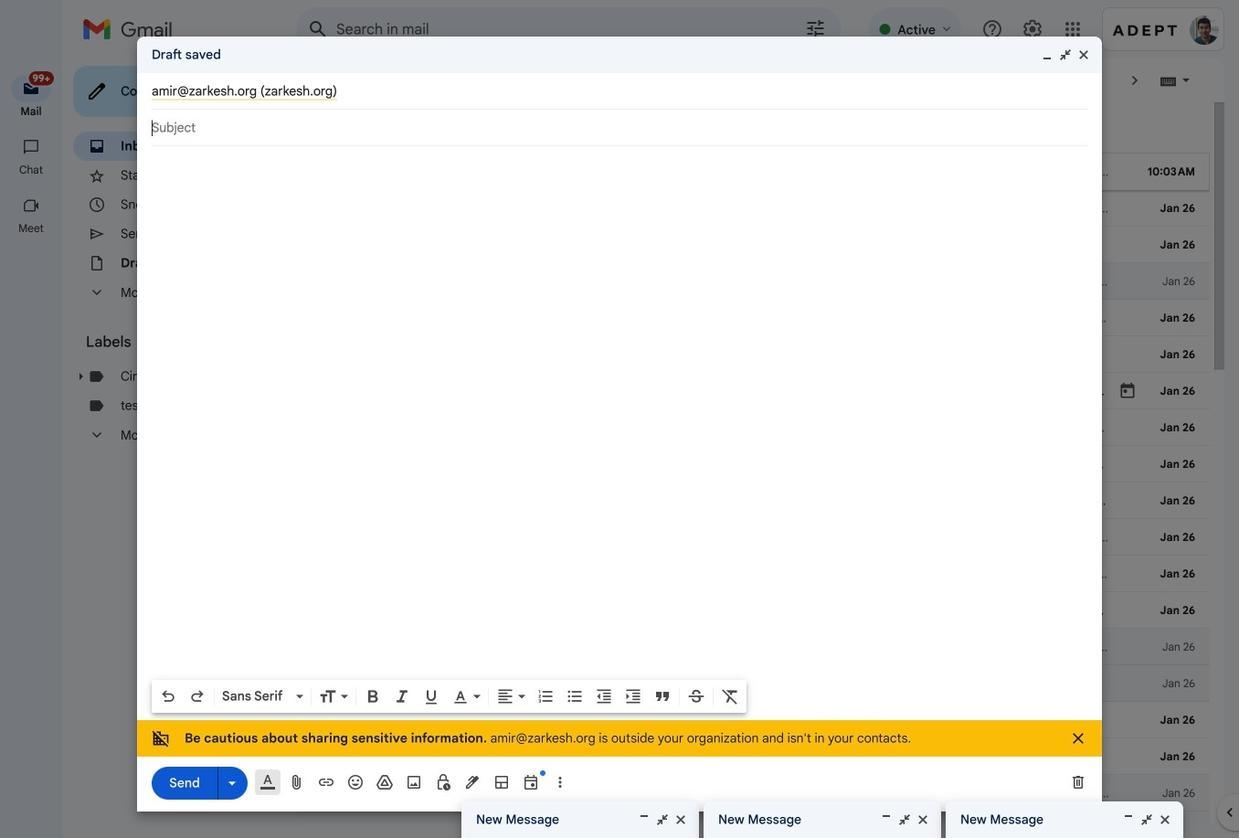 Task type: locate. For each thing, give the bounding box(es) containing it.
strikethrough ‪(⌘⇧x)‬ image
[[688, 688, 706, 706]]

main content
[[296, 102, 1240, 838]]

2 horizontal spatial minimize image
[[1041, 48, 1055, 62]]

pop out image
[[656, 813, 670, 827], [898, 813, 913, 827]]

1 horizontal spatial pop out image
[[898, 813, 913, 827]]

tab list
[[296, 102, 1211, 154]]

pop out image
[[1059, 48, 1073, 62], [1140, 813, 1155, 827]]

minimize image for 2nd pop out icon from the right
[[637, 813, 652, 827]]

minimize image
[[1041, 48, 1055, 62], [637, 813, 652, 827], [880, 813, 894, 827]]

heading
[[0, 104, 62, 119], [0, 163, 62, 177], [0, 221, 62, 236], [86, 333, 267, 351]]

more options image
[[555, 774, 566, 792]]

16 row from the top
[[296, 702, 1240, 739]]

dialog
[[137, 37, 1103, 812]]

insert link ‪(⌘k)‬ image
[[317, 774, 336, 792]]

1 pop out image from the left
[[656, 813, 670, 827]]

search in mail image
[[302, 13, 335, 46]]

18 row from the top
[[296, 775, 1211, 812]]

0 horizontal spatial minimize image
[[637, 813, 652, 827]]

4 row from the top
[[296, 263, 1211, 300]]

9 row from the top
[[296, 446, 1211, 483]]

13 row from the top
[[296, 592, 1240, 629]]

1 close image from the left
[[674, 813, 688, 827]]

1 row from the top
[[296, 154, 1211, 190]]

0 horizontal spatial close image
[[674, 813, 688, 827]]

settings image
[[1022, 18, 1044, 40]]

1 horizontal spatial minimize image
[[880, 813, 894, 827]]

2 close image from the left
[[1158, 813, 1173, 827]]

more send options image
[[223, 774, 241, 792]]

close image for 2nd pop out icon from the right
[[674, 813, 688, 827]]

select a layout image
[[493, 774, 511, 792]]

option
[[219, 688, 293, 706]]

remove formatting ‪(⌘\)‬ image
[[721, 688, 740, 706]]

17 row from the top
[[296, 739, 1211, 775]]

minimize image for 1st pop out icon from right
[[880, 813, 894, 827]]

2 pop out image from the left
[[898, 813, 913, 827]]

insert photo image
[[405, 774, 423, 792]]

row
[[296, 154, 1211, 190], [296, 190, 1211, 227], [296, 227, 1211, 263], [296, 263, 1211, 300], [296, 300, 1211, 336], [296, 336, 1211, 373], [296, 373, 1211, 410], [296, 410, 1211, 446], [296, 446, 1211, 483], [296, 483, 1240, 519], [296, 519, 1211, 556], [296, 556, 1211, 592], [296, 592, 1240, 629], [296, 629, 1211, 666], [296, 666, 1240, 702], [296, 702, 1240, 739], [296, 739, 1211, 775], [296, 775, 1211, 812], [296, 812, 1211, 838]]

19 row from the top
[[296, 812, 1211, 838]]

0 vertical spatial close image
[[1077, 48, 1092, 62]]

0 horizontal spatial close image
[[916, 813, 931, 827]]

Subject field
[[152, 119, 1088, 137]]

close image
[[1077, 48, 1092, 62], [916, 813, 931, 827]]

bulleted list ‪(⌘⇧8)‬ image
[[566, 688, 584, 706]]

1 vertical spatial close image
[[916, 813, 931, 827]]

refresh image
[[366, 71, 384, 90]]

option inside formatting options toolbar
[[219, 688, 293, 706]]

1 horizontal spatial close image
[[1077, 48, 1092, 62]]

0 horizontal spatial pop out image
[[656, 813, 670, 827]]

close image
[[674, 813, 688, 827], [1158, 813, 1173, 827]]

Message Body text field
[[152, 155, 1088, 675]]

8 row from the top
[[296, 410, 1211, 446]]

1 horizontal spatial pop out image
[[1140, 813, 1155, 827]]

1 horizontal spatial close image
[[1158, 813, 1173, 827]]

0 horizontal spatial pop out image
[[1059, 48, 1073, 62]]

insert signature image
[[464, 774, 482, 792]]

toggle confidential mode image
[[434, 774, 453, 792]]

insert files using drive image
[[376, 774, 394, 792]]

insert emoji ‪(⌘⇧2)‬ image
[[347, 774, 365, 792]]

navigation
[[0, 59, 64, 838]]

indent more ‪(⌘])‬ image
[[624, 688, 643, 706]]

7 row from the top
[[296, 373, 1211, 410]]

updates, one new message, tab
[[528, 102, 758, 154]]



Task type: describe. For each thing, give the bounding box(es) containing it.
3 row from the top
[[296, 227, 1211, 263]]

primary tab
[[296, 102, 526, 154]]

1 vertical spatial pop out image
[[1140, 813, 1155, 827]]

formatting options toolbar
[[152, 680, 747, 713]]

discard draft ‪(⌘⇧d)‬ image
[[1070, 774, 1088, 792]]

10 row from the top
[[296, 483, 1240, 519]]

indent less ‪(⌘[)‬ image
[[595, 688, 614, 706]]

12 row from the top
[[296, 556, 1211, 592]]

close image for top pop out image
[[1077, 48, 1092, 62]]

redo ‪(⌘y)‬ image
[[188, 688, 207, 706]]

quote ‪(⌘⇧9)‬ image
[[654, 688, 672, 706]]

set up a time to meet image
[[522, 774, 540, 792]]

close image for the bottommost pop out image
[[1158, 813, 1173, 827]]

older image
[[1126, 71, 1145, 90]]

numbered list ‪(⌘⇧7)‬ image
[[537, 688, 555, 706]]

close image for 1st pop out icon from right
[[916, 813, 931, 827]]

Search in mail search field
[[296, 7, 842, 51]]

advanced search options image
[[798, 10, 834, 47]]

6 row from the top
[[296, 336, 1211, 373]]

undo ‪(⌘z)‬ image
[[159, 688, 177, 706]]

gmail image
[[82, 11, 182, 48]]

11 row from the top
[[296, 519, 1211, 556]]

bold ‪(⌘b)‬ image
[[364, 688, 382, 706]]

14 row from the top
[[296, 629, 1211, 666]]

minimize image for top pop out image
[[1041, 48, 1055, 62]]

0 vertical spatial pop out image
[[1059, 48, 1073, 62]]

underline ‪(⌘u)‬ image
[[422, 688, 441, 707]]

5 row from the top
[[296, 300, 1211, 336]]

attach files image
[[288, 774, 306, 792]]

2 row from the top
[[296, 190, 1211, 227]]

minimize image
[[1122, 813, 1137, 827]]

15 row from the top
[[296, 666, 1240, 702]]

mail, 884 unread messages image
[[22, 75, 51, 93]]

italic ‪(⌘i)‬ image
[[393, 688, 411, 706]]



Task type: vqa. For each thing, say whether or not it's contained in the screenshot.
Sep 29 THIS
no



